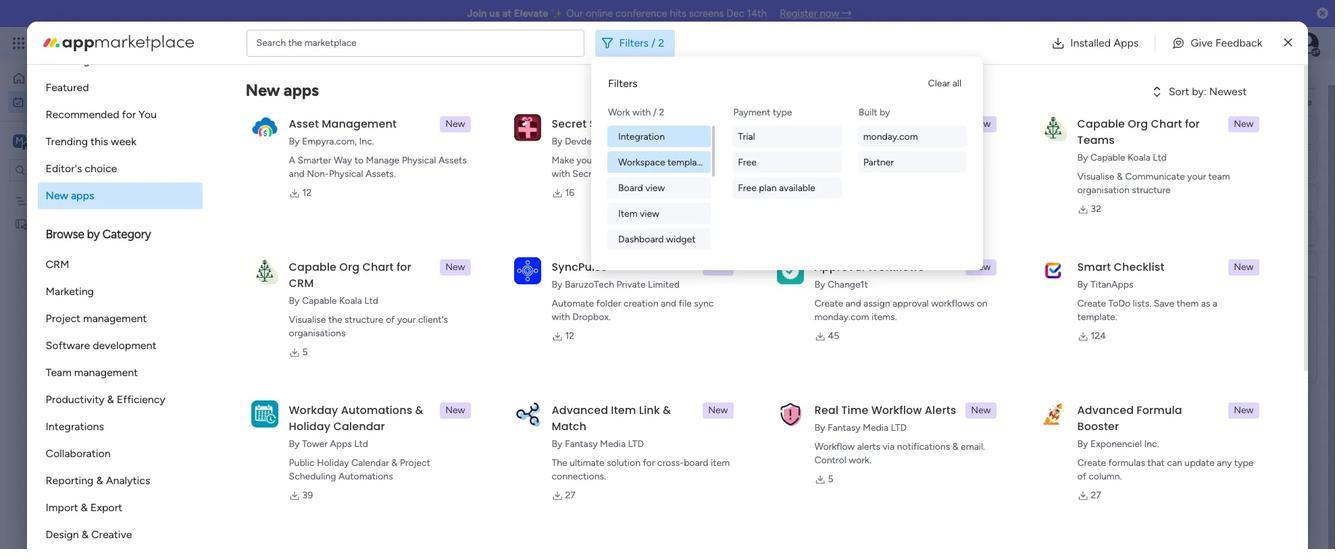 Task type: vqa. For each thing, say whether or not it's contained in the screenshot.
CLOSE icon
no



Task type: locate. For each thing, give the bounding box(es) containing it.
1 horizontal spatial org
[[1129, 116, 1149, 132]]

1 horizontal spatial 12
[[566, 331, 575, 342]]

1 image
[[1138, 28, 1151, 43]]

main workspace
[[31, 134, 111, 147]]

1 vertical spatial crm
[[289, 276, 314, 291]]

2 up integration button
[[660, 107, 665, 118]]

0 vertical spatial filters
[[620, 36, 649, 49]]

by fantasy media ltd down 'time'
[[815, 423, 907, 434]]

& inside workday automations & holiday calendar
[[415, 403, 424, 418]]

my board
[[32, 195, 72, 207]]

apps right notifications icon
[[1114, 36, 1139, 49]]

0 vertical spatial of
[[386, 314, 395, 326]]

by tower apps ltd
[[289, 439, 368, 450]]

chart down columns
[[1152, 116, 1183, 132]]

0 vertical spatial 2
[[659, 36, 665, 49]]

0 vertical spatial free
[[738, 157, 757, 168]]

with down automate
[[552, 312, 570, 323]]

0 vertical spatial ltd
[[891, 423, 907, 434]]

1 free from the top
[[738, 157, 757, 168]]

secret inside make your gift exchange event stress-free with secret santa
[[573, 168, 601, 180]]

1 vertical spatial work
[[45, 96, 66, 107]]

1 27 from the left
[[566, 490, 576, 502]]

item inside advanced item link & match
[[611, 403, 636, 418]]

invite members image
[[1158, 37, 1172, 50]]

all inside button
[[953, 78, 962, 89]]

Filter dashboard by text search field
[[199, 108, 327, 130]]

by fantasy media ltd for item
[[552, 439, 644, 450]]

1 vertical spatial onoff
[[828, 136, 853, 147]]

the up the organisations
[[328, 314, 343, 326]]

1 vertical spatial fantasy
[[565, 439, 598, 450]]

0 horizontal spatial by fantasy media ltd
[[552, 439, 644, 450]]

0 vertical spatial the
[[288, 37, 302, 48]]

0 horizontal spatial first
[[711, 197, 729, 208]]

workflow inside workflow alerts via notifications & email. control work.
[[815, 441, 855, 453]]

jacob simon image
[[1298, 32, 1320, 54]]

filters up work with / 2
[[608, 77, 638, 90]]

0 horizontal spatial of
[[386, 314, 395, 326]]

0 horizontal spatial work
[[45, 96, 66, 107]]

board
[[47, 195, 72, 207], [684, 458, 709, 469]]

create inside create and assign approval workflows on monday.com items.
[[815, 298, 844, 310]]

marketplace
[[305, 37, 357, 48]]

register now → link
[[780, 7, 852, 20]]

hide done items
[[356, 113, 426, 124]]

0 horizontal spatial board
[[47, 195, 72, 207]]

team's
[[866, 155, 894, 166]]

advanced
[[552, 403, 609, 418], [1078, 403, 1134, 418]]

week for next
[[258, 339, 290, 356]]

import & export
[[46, 502, 122, 514]]

0 horizontal spatial media
[[600, 439, 626, 450]]

physical down "way"
[[329, 168, 363, 180]]

create inside create todo lists. save them as a template.
[[1078, 298, 1107, 310]]

main content
[[179, 32, 1335, 550]]

1 horizontal spatial by
[[880, 107, 891, 118]]

koala down 'capable org chart for crm'
[[339, 295, 362, 307]]

search everything image
[[1221, 37, 1234, 50]]

items up public holiday calendar & project scheduling automations
[[340, 440, 363, 452]]

view for item view
[[640, 208, 660, 219]]

1 horizontal spatial chart
[[1152, 116, 1183, 132]]

1 vertical spatial structure
[[345, 314, 384, 326]]

filters inside dropdown button
[[620, 36, 649, 49]]

free for free
[[738, 157, 757, 168]]

inc. down management
[[359, 136, 374, 147]]

app logo image left approval
[[777, 257, 804, 284]]

2 down conference
[[659, 36, 665, 49]]

by for capable org chart for teams
[[1078, 152, 1089, 164]]

secret up 'by devdevils'
[[552, 116, 587, 132]]

visualise inside visualise the structure of your client's organisations
[[289, 314, 326, 326]]

on right workflows
[[977, 298, 988, 310]]

inc. for formula
[[1145, 439, 1160, 450]]

1 vertical spatial koala
[[339, 295, 362, 307]]

ltd up communicate
[[1154, 152, 1168, 164]]

calendar
[[334, 419, 385, 435], [352, 458, 389, 469]]

create up template.
[[1078, 298, 1107, 310]]

ltd
[[1154, 152, 1168, 164], [365, 295, 379, 307], [354, 439, 368, 450]]

online
[[586, 7, 613, 20]]

new for asset management
[[446, 118, 465, 130]]

advanced inside advanced item link & match
[[552, 403, 609, 418]]

12 for syncpulse
[[566, 331, 575, 342]]

physical left assets
[[402, 155, 436, 166]]

items down the organisations
[[311, 343, 334, 354]]

free inside button
[[738, 157, 757, 168]]

0 vertical spatial a
[[1213, 298, 1218, 310]]

date
[[290, 436, 319, 453]]

by down 'real'
[[815, 423, 826, 434]]

2 vertical spatial ltd
[[354, 439, 368, 450]]

for inside 'capable org chart for crm'
[[397, 260, 412, 275]]

1 horizontal spatial by capable koala ltd
[[1078, 152, 1168, 164]]

and left the file
[[661, 298, 677, 310]]

column up titanapps
[[1114, 259, 1147, 270]]

holiday down by tower apps ltd
[[317, 458, 349, 469]]

my inside my work 'button'
[[30, 96, 43, 107]]

items
[[402, 113, 426, 124], [308, 294, 332, 306], [311, 343, 334, 354], [279, 391, 303, 403], [340, 440, 363, 452]]

media for time
[[863, 423, 889, 434]]

1 horizontal spatial fantasy
[[828, 423, 861, 434]]

1 vertical spatial project
[[400, 458, 431, 469]]

0 vertical spatial priority
[[1081, 259, 1111, 270]]

0 vertical spatial by capable koala ltd
[[1078, 152, 1168, 164]]

first board for first board link in the right top of the page
[[711, 197, 756, 208]]

None search field
[[199, 108, 327, 130]]

board inside "list box"
[[47, 195, 72, 207]]

by up automate
[[552, 279, 563, 291]]

workflow up via
[[872, 403, 923, 418]]

2 advanced from the left
[[1078, 403, 1134, 418]]

by for advanced formula booster
[[1078, 439, 1089, 450]]

board inside heading
[[1105, 315, 1129, 327]]

1 horizontal spatial koala
[[1128, 152, 1151, 164]]

of inside visualise the structure of your client's organisations
[[386, 314, 395, 326]]

first board for first board group
[[1084, 315, 1129, 327]]

visualise for crm
[[289, 314, 326, 326]]

work
[[109, 35, 134, 51], [45, 96, 66, 107]]

1 horizontal spatial on
[[1196, 196, 1207, 208]]

by capable koala ltd for teams
[[1078, 152, 1168, 164]]

items inside the without a date / 0 items
[[340, 440, 363, 452]]

my down see plans button
[[203, 78, 234, 109]]

& inside public holiday calendar & project scheduling automations
[[392, 458, 398, 469]]

by right browse in the top of the page
[[87, 227, 100, 242]]

approval
[[893, 298, 929, 310]]

via
[[883, 441, 895, 453]]

cross-
[[658, 458, 684, 469]]

by down booster
[[1078, 439, 1089, 450]]

chart inside capable org chart for teams
[[1152, 116, 1183, 132]]

apps right tower
[[330, 439, 352, 450]]

0 horizontal spatial 12
[[303, 187, 312, 199]]

visualise inside visualise & communicate your team organisation structure
[[1078, 171, 1115, 183]]

app logo image for real time workflow alerts
[[777, 401, 804, 428]]

give feedback
[[1191, 36, 1263, 49]]

by capable koala ltd for crm
[[289, 295, 379, 307]]

1 horizontal spatial of
[[1078, 471, 1087, 483]]

of
[[386, 314, 395, 326], [1078, 471, 1087, 483]]

create for smart checklist
[[1078, 298, 1107, 310]]

column
[[1111, 192, 1144, 204], [1114, 259, 1147, 270], [1142, 290, 1175, 302]]

fantasy
[[828, 423, 861, 434], [565, 439, 598, 450]]

by up date
[[1078, 152, 1089, 164]]

by for real time workflow alerts
[[815, 423, 826, 434]]

advanced item link & match
[[552, 403, 671, 435]]

1 horizontal spatial apps
[[1114, 36, 1139, 49]]

apps
[[284, 80, 319, 100], [71, 189, 94, 202]]

the left boards,
[[1108, 97, 1122, 108]]

holiday inside public holiday calendar & project scheduling automations
[[317, 458, 349, 469]]

this week / 0 items
[[228, 290, 332, 307]]

structure down communicate
[[1133, 185, 1171, 196]]

2
[[659, 36, 665, 49], [660, 107, 665, 118]]

and down change1t
[[846, 298, 862, 310]]

1 vertical spatial first board
[[1084, 315, 1129, 327]]

1 vertical spatial free
[[738, 182, 757, 194]]

structure inside visualise & communicate your team organisation structure
[[1133, 185, 1171, 196]]

1 vertical spatial filters
[[608, 77, 638, 90]]

0 vertical spatial view
[[646, 182, 665, 194]]

telecom
[[856, 136, 891, 147]]

for inside the ultimate solution for cross-board item connections.
[[643, 458, 655, 469]]

select product image
[[12, 37, 26, 50]]

media for item
[[600, 439, 626, 450]]

editor's
[[46, 162, 82, 175]]

with up integration
[[633, 107, 651, 118]]

automations down by tower apps ltd
[[339, 471, 393, 483]]

automations
[[341, 403, 413, 418], [339, 471, 393, 483]]

0 vertical spatial project
[[46, 312, 81, 325]]

0 vertical spatial org
[[1129, 116, 1149, 132]]

1 horizontal spatial advanced
[[1078, 403, 1134, 418]]

0 vertical spatial column
[[1111, 192, 1144, 204]]

first
[[711, 197, 729, 208], [1084, 315, 1102, 327]]

by up the a on the left top
[[289, 136, 300, 147]]

1 horizontal spatial crm
[[289, 276, 314, 291]]

my down search in workspace field at the left
[[32, 195, 45, 207]]

2 vertical spatial week
[[258, 339, 290, 356]]

2 27 from the left
[[1092, 490, 1102, 502]]

m
[[16, 135, 24, 146]]

items right done
[[402, 113, 426, 124]]

first inside heading
[[1084, 315, 1102, 327]]

app logo image up the 'without'
[[251, 401, 278, 428]]

manage
[[366, 155, 400, 166]]

fantasy up ultimate
[[565, 439, 598, 450]]

by down 'smart'
[[1078, 279, 1089, 291]]

create and assign approval workflows on monday.com items.
[[815, 298, 988, 323]]

1 horizontal spatial first board
[[1084, 315, 1129, 327]]

show?
[[1222, 290, 1249, 302]]

working
[[1159, 196, 1194, 208]]

&
[[1117, 171, 1124, 183], [107, 393, 114, 406], [415, 403, 424, 418], [663, 403, 671, 418], [953, 441, 959, 453], [392, 458, 398, 469], [96, 475, 103, 487], [81, 502, 88, 514], [82, 529, 89, 542]]

/
[[652, 36, 656, 49], [654, 107, 657, 118], [283, 168, 290, 185], [269, 241, 275, 258], [290, 290, 297, 307], [293, 339, 299, 356], [261, 387, 268, 404], [322, 436, 328, 453]]

that
[[1148, 458, 1165, 469]]

free inside button
[[738, 182, 757, 194]]

app logo image left teams
[[1040, 114, 1067, 141]]

for for capable org chart for crm
[[397, 260, 412, 275]]

structure down 'capable org chart for crm'
[[345, 314, 384, 326]]

and left people
[[1196, 97, 1211, 108]]

1 horizontal spatial apps
[[284, 80, 319, 100]]

ltd up via
[[891, 423, 907, 434]]

payment type
[[734, 107, 793, 118]]

1 vertical spatial apps
[[71, 189, 94, 202]]

1 vertical spatial 12
[[566, 331, 575, 342]]

1 vertical spatial status
[[1081, 192, 1108, 204]]

org up visualise the structure of your client's organisations
[[340, 260, 360, 275]]

link
[[639, 403, 660, 418]]

apps down editor's choice
[[71, 189, 94, 202]]

0 down the organisations
[[302, 343, 308, 354]]

1 horizontal spatial visualise
[[1078, 171, 1115, 183]]

1 horizontal spatial item
[[711, 458, 730, 469]]

monday.com inside create and assign approval workflows on monday.com items.
[[815, 312, 870, 323]]

onoff up 'by onoff telecom'
[[815, 116, 845, 132]]

2 free from the top
[[738, 182, 757, 194]]

free plan available button
[[733, 177, 842, 199]]

1 horizontal spatial all
[[953, 78, 962, 89]]

management for team management
[[74, 366, 138, 379]]

by for onoff business
[[815, 136, 826, 147]]

items inside later / 0 items
[[279, 391, 303, 403]]

1 advanced from the left
[[552, 403, 609, 418]]

12 down non-
[[303, 187, 312, 199]]

0 horizontal spatial status
[[1081, 192, 1108, 204]]

my inside the my board "list box"
[[32, 195, 45, 207]]

view up "dashboard widget"
[[640, 208, 660, 219]]

inc. for management
[[359, 136, 374, 147]]

people
[[1214, 97, 1243, 108]]

hide
[[356, 113, 376, 124]]

monday.com up team's
[[864, 131, 918, 142]]

column for priority column
[[1114, 259, 1147, 270]]

by for workday automations & holiday calendar
[[289, 439, 300, 450]]

1 vertical spatial monday.com
[[815, 312, 870, 323]]

event
[[658, 155, 682, 166]]

1 horizontal spatial status
[[1173, 168, 1201, 179]]

0 vertical spatial visualise
[[1078, 171, 1115, 183]]

we
[[1207, 290, 1219, 302]]

first up 124 at the bottom right
[[1084, 315, 1102, 327]]

sms,
[[841, 168, 863, 180]]

and inside create and assign approval workflows on monday.com items.
[[846, 298, 862, 310]]

the inside visualise the structure of your client's organisations
[[328, 314, 343, 326]]

0 horizontal spatial inc.
[[359, 136, 374, 147]]

advanced inside advanced formula booster
[[1078, 403, 1134, 418]]

create inside create formulas that can update any type of column.
[[1078, 458, 1107, 469]]

people right in
[[990, 168, 1019, 179]]

board
[[759, 168, 784, 179], [619, 182, 643, 194], [731, 197, 756, 208], [1105, 315, 1129, 327]]

work down featured
[[45, 96, 66, 107]]

editor's choice
[[46, 162, 117, 175]]

org for crm
[[340, 260, 360, 275]]

free for free plan available
[[738, 182, 757, 194]]

1 horizontal spatial work
[[109, 35, 134, 51]]

to right "way"
[[355, 155, 364, 166]]

koala up communicate
[[1128, 152, 1151, 164]]

create for advanced formula booster
[[1078, 458, 1107, 469]]

0 vertical spatial fantasy
[[828, 423, 861, 434]]

your inside visualise & communicate your team organisation structure
[[1188, 171, 1207, 183]]

for for the ultimate solution for cross-board item connections.
[[643, 458, 655, 469]]

email.
[[961, 441, 986, 453]]

your inside visualise the structure of your client's organisations
[[397, 314, 416, 326]]

selection
[[1110, 341, 1149, 352]]

0 vertical spatial inc.
[[359, 136, 374, 147]]

& inside visualise & communicate your team organisation structure
[[1117, 171, 1124, 183]]

0 vertical spatial crm
[[46, 258, 69, 271]]

at
[[502, 7, 512, 20]]

advanced up booster
[[1078, 403, 1134, 418]]

new for syncpulse
[[709, 262, 728, 273]]

first board up 124 at the bottom right
[[1084, 315, 1129, 327]]

them
[[1177, 298, 1199, 310]]

and down the a on the left top
[[289, 168, 305, 180]]

all right clear
[[953, 78, 962, 89]]

0 horizontal spatial by
[[87, 227, 100, 242]]

teams
[[1078, 133, 1115, 148]]

workspace template button
[[608, 151, 711, 173]]

0 vertical spatial koala
[[1128, 152, 1151, 164]]

app logo image
[[251, 114, 278, 141], [514, 114, 541, 141], [777, 114, 804, 141], [1040, 114, 1067, 141], [1040, 257, 1067, 285], [251, 257, 278, 284], [514, 257, 541, 284], [777, 257, 804, 284], [251, 401, 278, 428], [777, 401, 804, 428], [1040, 401, 1067, 428], [514, 401, 541, 428]]

management for project management
[[83, 312, 147, 325]]

monday
[[60, 35, 107, 51]]

12 for asset management
[[303, 187, 312, 199]]

0 vertical spatial with
[[633, 107, 651, 118]]

work up integration
[[608, 107, 630, 118]]

1 horizontal spatial inc.
[[1145, 439, 1160, 450]]

priority column
[[1081, 259, 1147, 270]]

12 down "dropbox."
[[566, 331, 575, 342]]

1 horizontal spatial media
[[863, 423, 889, 434]]

& inside advanced item link & match
[[663, 403, 671, 418]]

0 vertical spatial people
[[1081, 125, 1110, 136]]

1 vertical spatial with
[[552, 168, 570, 180]]

integration button
[[608, 126, 711, 147]]

1 vertical spatial new apps
[[46, 189, 94, 202]]

by up log
[[815, 136, 826, 147]]

advanced up "match"
[[552, 403, 609, 418]]

ltd up public holiday calendar & project scheduling automations
[[354, 439, 368, 450]]

by right the built
[[880, 107, 891, 118]]

app logo image up the free button
[[777, 114, 804, 141]]

and inside automate folder creation and file sync with dropbox.
[[661, 298, 677, 310]]

devdevils
[[565, 136, 606, 147]]

new for smart checklist
[[1235, 262, 1254, 273]]

27 down column.
[[1092, 490, 1102, 502]]

search the marketplace
[[257, 37, 357, 48]]

1 horizontal spatial physical
[[402, 155, 436, 166]]

change1t
[[828, 279, 869, 291]]

item inside button
[[619, 208, 638, 219]]

categories
[[60, 54, 113, 67]]

help image
[[1251, 37, 1264, 50]]

monday.com
[[864, 131, 918, 142], [815, 312, 870, 323]]

work up asset
[[239, 78, 293, 109]]

1 vertical spatial column
[[1114, 259, 1147, 270]]

assets
[[439, 155, 467, 166]]

/ right date
[[322, 436, 328, 453]]

people down "choose"
[[1081, 125, 1110, 136]]

crm inside 'capable org chart for crm'
[[289, 276, 314, 291]]

1 vertical spatial item
[[611, 403, 636, 418]]

0 horizontal spatial the
[[288, 37, 302, 48]]

column.
[[1089, 471, 1123, 483]]

org inside capable org chart for teams
[[1129, 116, 1149, 132]]

onoff down the onoff business
[[828, 136, 853, 147]]

0 inside this week / 0 items
[[300, 294, 306, 306]]

by up the organisations
[[289, 295, 300, 307]]

0 horizontal spatial project
[[46, 312, 81, 325]]

2 vertical spatial with
[[552, 312, 570, 323]]

status for status
[[1173, 168, 1201, 179]]

1 vertical spatial inc.
[[1145, 439, 1160, 450]]

see
[[236, 37, 253, 49]]

all
[[953, 78, 962, 89], [833, 155, 842, 166]]

visualise the structure of your client's organisations
[[289, 314, 448, 339]]

first board down free
[[711, 197, 756, 208]]

1 horizontal spatial the
[[328, 314, 343, 326]]

week for this
[[255, 290, 287, 307]]

santa up "devdevils"
[[590, 116, 622, 132]]

integration
[[619, 131, 665, 142]]

advanced for advanced formula booster
[[1078, 403, 1134, 418]]

template.
[[1078, 312, 1118, 323]]

app logo image right the customize
[[514, 114, 541, 141]]

work for monday
[[109, 35, 134, 51]]

1 vertical spatial automations
[[339, 471, 393, 483]]

items inside this week / 0 items
[[308, 294, 332, 306]]

by capable koala ltd down 'capable org chart for crm'
[[289, 295, 379, 307]]

with inside automate folder creation and file sync with dropbox.
[[552, 312, 570, 323]]

column right "nov"
[[1111, 192, 1144, 204]]

by fantasy media ltd up ultimate
[[552, 439, 644, 450]]

app logo image left booster
[[1040, 401, 1067, 428]]

tower
[[302, 439, 328, 450]]

Search in workspace field
[[28, 162, 113, 178]]

chart for capable org chart for teams
[[1152, 116, 1183, 132]]

apps up search icon
[[284, 80, 319, 100]]

view
[[646, 182, 665, 194], [640, 208, 660, 219]]

app logo image down my work
[[251, 114, 278, 141]]

0 horizontal spatial physical
[[329, 168, 363, 180]]

0 inside next week / 0 items
[[302, 343, 308, 354]]

27 for advanced formula booster
[[1092, 490, 1102, 502]]

capable up teams
[[1078, 116, 1126, 132]]

view for board view
[[646, 182, 665, 194]]

first board inside group
[[1084, 315, 1129, 327]]

all inside log all your team's mobile interactions (calls, sms, voicemail) automatically in monday.com!
[[833, 155, 842, 166]]

by for browse
[[87, 227, 100, 242]]

by for asset management
[[289, 136, 300, 147]]

0 vertical spatial ltd
[[1154, 152, 1168, 164]]

all for clear
[[953, 78, 962, 89]]

0 horizontal spatial 5
[[303, 347, 308, 358]]

1 horizontal spatial 27
[[1092, 490, 1102, 502]]

public holiday calendar & project scheduling automations
[[289, 458, 431, 483]]

customize button
[[431, 108, 504, 130]]

1 horizontal spatial people
[[1081, 125, 1110, 136]]

and inside the a smarter way to manage physical assets and non-physical assets.
[[289, 168, 305, 180]]

board down todo
[[1105, 315, 1129, 327]]

of left column.
[[1078, 471, 1087, 483]]

app logo image left "match"
[[514, 401, 541, 428]]

koala
[[1128, 152, 1151, 164], [339, 295, 362, 307]]

visualise down boards
[[1078, 171, 1115, 183]]

later / 0 items
[[228, 387, 303, 404]]

org
[[1129, 116, 1149, 132], [340, 260, 360, 275]]

0 horizontal spatial a
[[279, 436, 287, 453]]

1 horizontal spatial board
[[684, 458, 709, 469]]

item inside overdue / 1 item
[[299, 172, 318, 184]]

shareable board image
[[14, 217, 27, 230]]

0 horizontal spatial fantasy
[[565, 439, 598, 450]]

org inside 'capable org chart for crm'
[[340, 260, 360, 275]]

koala for crm
[[339, 295, 362, 307]]

chart inside 'capable org chart for crm'
[[363, 260, 394, 275]]

by for approval workflows
[[815, 279, 826, 291]]

org down boards,
[[1129, 116, 1149, 132]]

ltd for crm
[[365, 295, 379, 307]]

item right cross-
[[711, 458, 730, 469]]

first board heading
[[1084, 314, 1129, 328]]

option
[[0, 189, 172, 191]]

public
[[289, 458, 315, 469]]

free left plan
[[738, 182, 757, 194]]

0 vertical spatial item
[[299, 172, 318, 184]]

visualise for teams
[[1078, 171, 1115, 183]]

1 vertical spatial management
[[83, 312, 147, 325]]

work inside 'button'
[[45, 96, 66, 107]]

ltd for teams
[[1154, 152, 1168, 164]]

status for status column
[[1081, 192, 1108, 204]]

team
[[46, 366, 72, 379]]

27 for advanced item link & match
[[566, 490, 576, 502]]

0 vertical spatial all
[[953, 78, 962, 89]]

for inside capable org chart for teams
[[1186, 116, 1201, 132]]

16
[[566, 187, 575, 199]]

real
[[815, 403, 839, 418]]

for for capable org chart for teams
[[1186, 116, 1201, 132]]

monday.com inside button
[[864, 131, 918, 142]]

0 up the organisations
[[300, 294, 306, 306]]

1 horizontal spatial workflow
[[872, 403, 923, 418]]

crm up the organisations
[[289, 276, 314, 291]]

0 vertical spatial holiday
[[289, 419, 331, 435]]

by up the
[[552, 439, 563, 450]]

first down free
[[711, 197, 729, 208]]

widget
[[667, 234, 696, 245]]

browse
[[46, 227, 84, 242]]

1 vertical spatial calendar
[[352, 458, 389, 469]]

1 vertical spatial santa
[[603, 168, 627, 180]]



Task type: describe. For each thing, give the bounding box(es) containing it.
the for search
[[288, 37, 302, 48]]

0 vertical spatial management
[[136, 35, 210, 51]]

apps inside button
[[1114, 36, 1139, 49]]

in
[[970, 168, 978, 180]]

app logo image for workday automations & holiday calendar
[[251, 401, 278, 428]]

by for smart checklist
[[1078, 279, 1089, 291]]

you
[[139, 108, 157, 121]]

connections.
[[552, 471, 606, 483]]

1 horizontal spatial to
[[1287, 97, 1296, 108]]

0 vertical spatial onoff
[[815, 116, 845, 132]]

new for real time workflow alerts
[[972, 405, 991, 416]]

124
[[1092, 331, 1107, 342]]

filters / 2 button
[[595, 29, 675, 56]]

dashboard
[[619, 234, 664, 245]]

the for choose
[[1108, 97, 1122, 108]]

my work
[[30, 96, 66, 107]]

0 inside later / 0 items
[[271, 391, 277, 403]]

date
[[1082, 168, 1103, 179]]

register
[[780, 7, 818, 20]]

structure inside visualise the structure of your client's organisations
[[345, 314, 384, 326]]

board inside the ultimate solution for cross-board item connections.
[[684, 458, 709, 469]]

apps image
[[1188, 37, 1201, 50]]

5 for real time workflow alerts
[[829, 474, 834, 485]]

team
[[1209, 171, 1231, 183]]

hits
[[670, 7, 687, 20]]

calendar inside public holiday calendar & project scheduling automations
[[352, 458, 389, 469]]

app logo image for capable org chart for crm
[[251, 257, 278, 284]]

make your gift exchange event stress-free with secret santa
[[552, 155, 731, 180]]

by change1t
[[815, 279, 869, 291]]

/ up the organisations
[[290, 290, 297, 307]]

45
[[829, 331, 840, 342]]

ltd for workflow
[[891, 423, 907, 434]]

0 horizontal spatial work
[[239, 78, 293, 109]]

trial button
[[733, 126, 842, 147]]

match
[[552, 419, 587, 435]]

calendar inside workday automations & holiday calendar
[[334, 419, 385, 435]]

monday.com!
[[815, 182, 873, 193]]

1 vertical spatial 2
[[660, 107, 665, 118]]

column for status column
[[1111, 192, 1144, 204]]

communicate
[[1126, 171, 1186, 183]]

fantasy for real
[[828, 423, 861, 434]]

2 inside dropdown button
[[659, 36, 665, 49]]

partner
[[864, 157, 894, 168]]

organisations
[[289, 328, 346, 339]]

checklist
[[1114, 260, 1165, 275]]

by empyra.com, inc.
[[289, 136, 374, 147]]

new for advanced item link & match
[[709, 405, 728, 416]]

partner button
[[858, 151, 967, 173]]

type inside create formulas that can update any type of column.
[[1235, 458, 1254, 469]]

0 vertical spatial on
[[1196, 196, 1207, 208]]

app logo image for advanced formula booster
[[1040, 401, 1067, 428]]

elevate
[[514, 7, 549, 20]]

/ down this week / 0 items
[[293, 339, 299, 356]]

board up plan
[[759, 168, 784, 179]]

template
[[668, 157, 706, 168]]

capable org chart for crm
[[289, 260, 412, 291]]

my for my work
[[30, 96, 43, 107]]

featured
[[46, 81, 89, 94]]

of inside create formulas that can update any type of column.
[[1078, 471, 1087, 483]]

filters / 2
[[620, 36, 665, 49]]

project management
[[46, 312, 147, 325]]

overdue
[[228, 168, 280, 185]]

working on it
[[1159, 196, 1215, 208]]

automations inside public holiday calendar & project scheduling automations
[[339, 471, 393, 483]]

new for secret santa
[[709, 118, 728, 130]]

capable inside 'capable org chart for crm'
[[289, 260, 337, 275]]

first board group
[[1081, 314, 1307, 360]]

filters for filters / 2
[[620, 36, 649, 49]]

by for built
[[880, 107, 891, 118]]

capable inside capable org chart for teams
[[1078, 116, 1126, 132]]

project inside public holiday calendar & project scheduling automations
[[400, 458, 431, 469]]

/ up integration button
[[654, 107, 657, 118]]

monday work management
[[60, 35, 210, 51]]

group
[[890, 168, 917, 179]]

next week / 0 items
[[228, 339, 334, 356]]

recommended
[[46, 108, 119, 121]]

1 vertical spatial people
[[990, 168, 1019, 179]]

organisation
[[1078, 185, 1130, 196]]

by for capable org chart for crm
[[289, 295, 300, 307]]

as
[[1202, 298, 1211, 310]]

by for secret santa
[[552, 136, 563, 147]]

all for log
[[833, 155, 842, 166]]

/ right today
[[269, 241, 275, 258]]

first for first board group
[[1084, 315, 1102, 327]]

sort by: newest
[[1169, 85, 1248, 98]]

customize
[[453, 113, 498, 124]]

apps marketplace image
[[43, 35, 194, 51]]

new for approval workflows
[[972, 262, 991, 273]]

0 vertical spatial secret
[[552, 116, 587, 132]]

screens
[[689, 7, 724, 20]]

new for onoff business
[[972, 118, 991, 130]]

sort by: newest button
[[1131, 81, 1273, 103]]

by for advanced item link & match
[[552, 439, 563, 450]]

free button
[[733, 151, 842, 173]]

plans
[[255, 37, 277, 49]]

app logo image for capable org chart for teams
[[1040, 114, 1067, 141]]

this
[[91, 135, 108, 148]]

visualise & communicate your team organisation structure
[[1078, 171, 1231, 196]]

1 horizontal spatial work
[[608, 107, 630, 118]]

update
[[1185, 458, 1215, 469]]

by:
[[1193, 85, 1207, 98]]

mobile
[[896, 155, 925, 166]]

new for advanced formula booster
[[1235, 405, 1254, 416]]

1 vertical spatial apps
[[330, 439, 352, 450]]

by fantasy media ltd for time
[[815, 423, 907, 434]]

ltd for calendar
[[354, 439, 368, 450]]

on inside create and assign approval workflows on monday.com items.
[[977, 298, 988, 310]]

installed apps
[[1071, 36, 1139, 49]]

conference
[[616, 7, 668, 20]]

which
[[1081, 290, 1108, 302]]

0 vertical spatial santa
[[590, 116, 622, 132]]

board down free plan available
[[731, 197, 756, 208]]

→
[[842, 7, 852, 20]]

santa inside make your gift exchange event stress-free with secret santa
[[603, 168, 627, 180]]

v2 info image
[[1297, 289, 1307, 303]]

installed
[[1071, 36, 1112, 49]]

0 horizontal spatial new apps
[[46, 189, 94, 202]]

14th
[[747, 7, 767, 20]]

app logo image for advanced item link & match
[[514, 401, 541, 428]]

5 for capable org chart for crm
[[303, 347, 308, 358]]

new for capable org chart for teams
[[1235, 118, 1254, 130]]

filters for filters
[[608, 77, 638, 90]]

folder
[[597, 298, 622, 310]]

your inside log all your team's mobile interactions (calls, sms, voicemail) automatically in monday.com!
[[845, 155, 863, 166]]

smart checklist
[[1078, 260, 1165, 275]]

1 vertical spatial physical
[[329, 168, 363, 180]]

collaboration
[[46, 448, 111, 460]]

app logo image for syncpulse
[[514, 257, 541, 284]]

trending this week
[[46, 135, 136, 148]]

my board list box
[[0, 187, 172, 418]]

0 vertical spatial type
[[773, 107, 793, 118]]

your inside make your gift exchange event stress-free with secret santa
[[577, 155, 596, 166]]

new for workday automations & holiday calendar
[[446, 405, 465, 416]]

reporting
[[46, 475, 94, 487]]

chart for capable org chart for crm
[[363, 260, 394, 275]]

/ left 1
[[283, 168, 290, 185]]

32
[[1092, 203, 1102, 215]]

0 vertical spatial apps
[[284, 80, 319, 100]]

0 vertical spatial workflow
[[872, 403, 923, 418]]

1 vertical spatial priority
[[1110, 290, 1139, 302]]

board inside button
[[619, 182, 643, 194]]

exponenciel
[[1091, 439, 1143, 450]]

2 vertical spatial column
[[1142, 290, 1175, 302]]

notifications image
[[1099, 37, 1112, 50]]

inbox image
[[1128, 37, 1142, 50]]

monday.com button
[[858, 126, 967, 147]]

& inside workflow alerts via notifications & email. control work.
[[953, 441, 959, 453]]

clear all
[[929, 78, 962, 89]]

real time workflow alerts
[[815, 403, 957, 418]]

stress-
[[685, 155, 714, 166]]

19
[[1079, 196, 1087, 207]]

workspace selection element
[[13, 133, 113, 150]]

automations inside workday automations & holiday calendar
[[341, 403, 413, 418]]

first for first board link in the right top of the page
[[711, 197, 729, 208]]

log all your team's mobile interactions (calls, sms, voicemail) automatically in monday.com!
[[815, 155, 978, 193]]

development
[[93, 339, 157, 352]]

way
[[334, 155, 352, 166]]

approval workflows
[[815, 260, 925, 275]]

/ inside dropdown button
[[652, 36, 656, 49]]

search image
[[310, 114, 321, 124]]

main content containing overdue /
[[179, 32, 1335, 550]]

limited
[[648, 279, 680, 291]]

to inside the a smarter way to manage physical assets and non-physical assets.
[[355, 155, 364, 166]]

reporting & analytics
[[46, 475, 150, 487]]

ultimate
[[570, 458, 605, 469]]

clear
[[929, 78, 951, 89]]

items inside next week / 0 items
[[311, 343, 334, 354]]

board view
[[619, 182, 665, 194]]

holiday inside workday automations & holiday calendar
[[289, 419, 331, 435]]

save
[[1154, 298, 1175, 310]]

home
[[31, 72, 57, 84]]

app logo image for onoff business
[[777, 114, 804, 141]]

the for visualise
[[328, 314, 343, 326]]

app logo image for smart checklist
[[1040, 257, 1067, 285]]

with inside make your gift exchange event stress-free with secret santa
[[552, 168, 570, 180]]

my for my board
[[32, 195, 45, 207]]

0 inside the without a date / 0 items
[[332, 440, 338, 452]]

dapulse x slim image
[[1285, 35, 1293, 51]]

dec
[[727, 7, 745, 20]]

capable down teams
[[1091, 152, 1126, 164]]

next
[[228, 339, 255, 356]]

0 vertical spatial new apps
[[246, 80, 319, 100]]

work for my
[[45, 96, 66, 107]]

ltd for link
[[628, 439, 644, 450]]

my for my work
[[203, 78, 234, 109]]

item inside the ultimate solution for cross-board item connections.
[[711, 458, 730, 469]]

nov
[[1089, 196, 1106, 207]]

see
[[1298, 97, 1313, 108]]

app logo image for asset management
[[251, 114, 278, 141]]

give
[[1191, 36, 1214, 49]]

fantasy for advanced
[[565, 439, 598, 450]]

/ right later
[[261, 387, 268, 404]]

advanced formula booster
[[1078, 403, 1183, 435]]

capable up the organisations
[[302, 295, 337, 307]]

app logo image for approval workflows
[[777, 257, 804, 284]]

app logo image for secret santa
[[514, 114, 541, 141]]

marketing
[[46, 285, 94, 298]]

client's
[[418, 314, 448, 326]]

a inside create todo lists. save them as a template.
[[1213, 298, 1218, 310]]

koala for teams
[[1128, 152, 1151, 164]]

can
[[1168, 458, 1183, 469]]

export
[[90, 502, 122, 514]]

new for capable org chart for crm
[[446, 262, 465, 273]]

overdue / 1 item
[[228, 168, 318, 185]]

create for approval workflows
[[815, 298, 844, 310]]

0 vertical spatial week
[[111, 135, 136, 148]]

org for teams
[[1129, 116, 1149, 132]]

advanced for advanced item link & match
[[552, 403, 609, 418]]

workspace image
[[13, 134, 26, 148]]

by for syncpulse
[[552, 279, 563, 291]]



